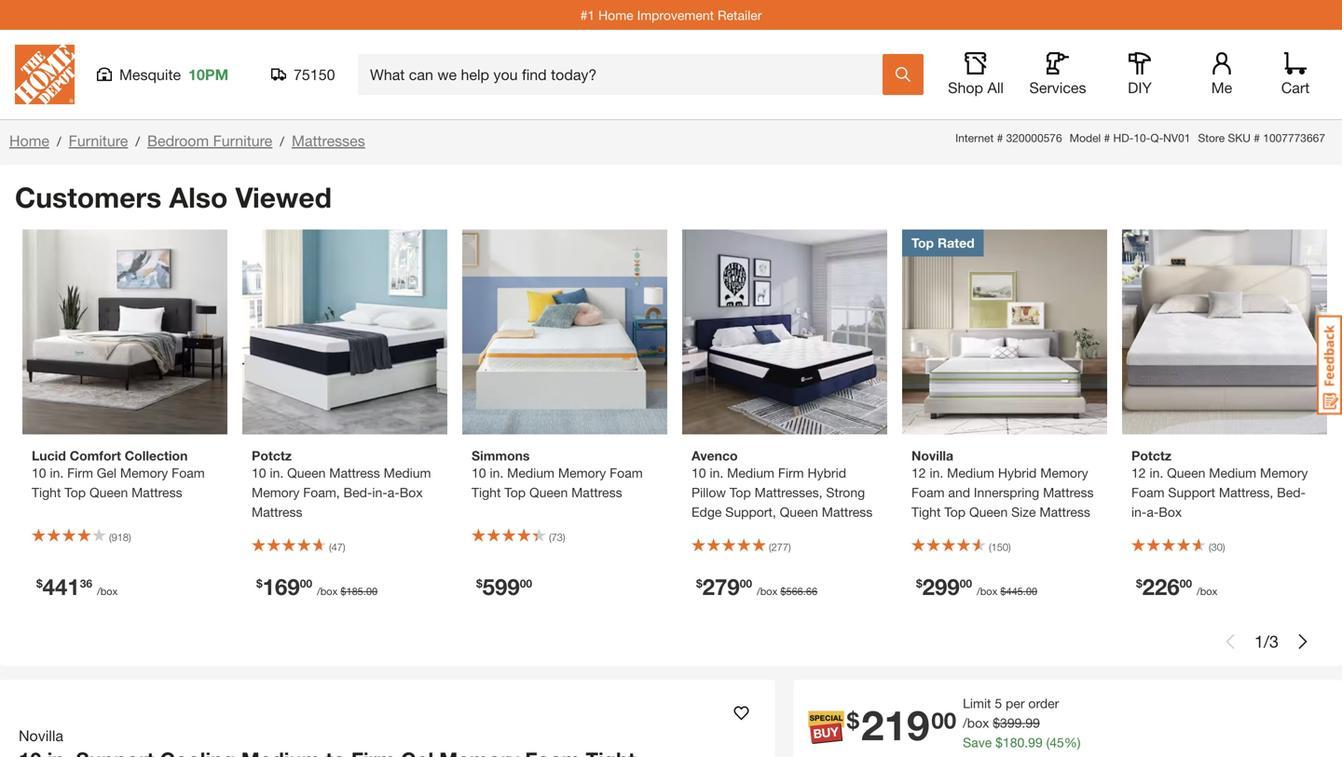 Task type: vqa. For each thing, say whether or not it's contained in the screenshot.
ADD related to Flooring
no



Task type: describe. For each thing, give the bounding box(es) containing it.
10-
[[1134, 131, 1151, 144]]

. for 279
[[803, 586, 806, 598]]

lucid
[[32, 448, 66, 464]]

sku
[[1228, 131, 1251, 144]]

memory inside novilla 12 in. medium hybrid memory foam and innerspring mattress tight top queen size mattress
[[1041, 466, 1088, 481]]

mattress inside avenco 10 in. medium firm hybrid pillow top mattresses, strong edge support, queen mattress
[[822, 505, 873, 520]]

mattress,
[[1219, 485, 1274, 501]]

12 for 299
[[912, 466, 926, 481]]

foam,
[[303, 485, 340, 501]]

What can we help you find today? search field
[[370, 55, 882, 94]]

customers
[[15, 181, 161, 214]]

box inside potctz 10 in. queen mattress medium memory foam, bed-in-a-box mattress
[[400, 485, 423, 501]]

. for 299
[[1023, 586, 1026, 598]]

limit
[[963, 696, 991, 712]]

$ inside $ 441 36 /box
[[36, 577, 43, 591]]

novilla for novilla
[[19, 728, 63, 745]]

( for 226
[[1209, 542, 1212, 554]]

support,
[[726, 505, 776, 520]]

mesquite 10pm
[[119, 66, 228, 83]]

comfort
[[70, 448, 121, 464]]

3
[[1270, 632, 1279, 652]]

box inside potctz 12 in. queen medium memory foam support mattress, bed- in-a-box
[[1159, 505, 1182, 520]]

10 for 10 in. medium firm hybrid pillow top mattresses, strong edge support, queen mattress
[[692, 466, 706, 481]]

the home depot logo image
[[15, 45, 75, 104]]

$ inside $ 219 00
[[847, 708, 860, 734]]

and
[[948, 485, 970, 501]]

innerspring
[[974, 485, 1040, 501]]

top inside "simmons 10 in. medium memory foam tight top queen mattress"
[[505, 485, 526, 501]]

medium inside potctz 12 in. queen medium memory foam support mattress, bed- in-a-box
[[1209, 466, 1257, 481]]

bedroom
[[147, 132, 209, 150]]

queen inside lucid comfort collection 10 in. firm gel memory foam tight top queen mattress
[[89, 485, 128, 501]]

model
[[1070, 131, 1101, 144]]

strong
[[826, 485, 865, 501]]

( 918 )
[[109, 532, 131, 544]]

shop
[[948, 79, 984, 96]]

66
[[806, 586, 818, 598]]

order
[[1029, 696, 1059, 712]]

avenco
[[692, 448, 738, 464]]

3 # from the left
[[1254, 131, 1260, 144]]

( 30 )
[[1209, 542, 1225, 554]]

memory inside "simmons 10 in. medium memory foam tight top queen mattress"
[[558, 466, 606, 481]]

memory inside potctz 10 in. queen mattress medium memory foam, bed-in-a-box mattress
[[252, 485, 300, 501]]

12 in. medium hybrid memory foam and innerspring mattress tight top queen size mattress image
[[902, 230, 1107, 435]]

/ left next slide 'image'
[[1264, 632, 1270, 652]]

/ right home link
[[57, 134, 61, 149]]

firm inside lucid comfort collection 10 in. firm gel memory foam tight top queen mattress
[[67, 466, 93, 481]]

226
[[1143, 574, 1180, 600]]

hybrid inside avenco 10 in. medium firm hybrid pillow top mattresses, strong edge support, queen mattress
[[808, 466, 846, 481]]

services button
[[1028, 52, 1088, 97]]

$ 299 00 /box $ 445 . 00
[[916, 574, 1038, 600]]

in. for 169
[[270, 466, 284, 481]]

in. for 226
[[1150, 466, 1164, 481]]

in. for 279
[[710, 466, 724, 481]]

customers also viewed
[[15, 181, 332, 214]]

limit 5 per order /box $ 399 . 99 save $ 180 . 99 ( 45 %)
[[963, 696, 1081, 751]]

queen inside "simmons 10 in. medium memory foam tight top queen mattress"
[[529, 485, 568, 501]]

top inside novilla 12 in. medium hybrid memory foam and innerspring mattress tight top queen size mattress
[[945, 505, 966, 520]]

top left "rated"
[[912, 235, 934, 251]]

lucid comfort collection 10 in. firm gel memory foam tight top queen mattress
[[32, 448, 205, 501]]

home / furniture / bedroom furniture / mattresses
[[9, 132, 365, 150]]

/ left 'mattresses' link
[[280, 134, 284, 149]]

bed- inside potctz 10 in. queen mattress medium memory foam, bed-in-a-box mattress
[[344, 485, 372, 501]]

internet # 320000576 model # hd-10-q-nv01 store sku # 1007773667
[[956, 131, 1326, 144]]

918
[[112, 532, 129, 544]]

1 # from the left
[[997, 131, 1003, 144]]

queen inside potctz 12 in. queen medium memory foam support mattress, bed- in-a-box
[[1167, 466, 1206, 481]]

potctz for 169
[[252, 448, 292, 464]]

in. for 299
[[930, 466, 944, 481]]

( 277 )
[[769, 542, 791, 554]]

$ 279 00 /box $ 566 . 66
[[696, 574, 818, 600]]

( inside limit 5 per order /box $ 399 . 99 save $ 180 . 99 ( 45 %)
[[1047, 736, 1050, 751]]

299
[[923, 574, 960, 600]]

1007773667
[[1263, 131, 1326, 144]]

1 / 3
[[1255, 632, 1279, 652]]

mattress inside "simmons 10 in. medium memory foam tight top queen mattress"
[[572, 485, 622, 501]]

1
[[1255, 632, 1264, 652]]

( for 441
[[109, 532, 112, 544]]

cart
[[1282, 79, 1310, 96]]

180
[[1003, 736, 1025, 751]]

collection
[[125, 448, 188, 464]]

399
[[1000, 716, 1022, 731]]

diy
[[1128, 79, 1152, 96]]

simmons
[[472, 448, 530, 464]]

) for 299
[[1009, 542, 1011, 554]]

566
[[786, 586, 803, 598]]

1 furniture from the left
[[69, 132, 128, 150]]

185
[[346, 586, 363, 598]]

00 for 169
[[300, 577, 312, 591]]

per
[[1006, 696, 1025, 712]]

edge
[[692, 505, 722, 520]]

a- inside potctz 12 in. queen medium memory foam support mattress, bed- in-a-box
[[1147, 505, 1159, 520]]

next slide image
[[1296, 635, 1311, 650]]

home link
[[9, 132, 49, 150]]

10 for 10 in. medium memory foam tight top queen mattress
[[472, 466, 486, 481]]

medium for 12 in. medium hybrid memory foam and innerspring mattress tight top queen size mattress
[[947, 466, 995, 481]]

save
[[963, 736, 992, 751]]

tight inside lucid comfort collection 10 in. firm gel memory foam tight top queen mattress
[[32, 485, 61, 501]]

%)
[[1064, 736, 1081, 751]]

firm inside avenco 10 in. medium firm hybrid pillow top mattresses, strong edge support, queen mattress
[[778, 466, 804, 481]]

10 for 10 in. queen mattress medium memory foam, bed-in-a-box mattress
[[252, 466, 266, 481]]

5
[[995, 696, 1002, 712]]

45
[[1050, 736, 1064, 751]]

queen inside novilla 12 in. medium hybrid memory foam and innerspring mattress tight top queen size mattress
[[970, 505, 1008, 520]]

( down "simmons 10 in. medium memory foam tight top queen mattress" at the left bottom
[[549, 532, 552, 544]]

tight inside novilla 12 in. medium hybrid memory foam and innerspring mattress tight top queen size mattress
[[912, 505, 941, 520]]

277
[[772, 542, 789, 554]]

445
[[1006, 586, 1023, 598]]

mesquite
[[119, 66, 181, 83]]

#1
[[580, 7, 595, 23]]

$ 169 00 /box $ 185 . 00
[[256, 574, 378, 600]]

219
[[861, 701, 930, 750]]

medium inside potctz 10 in. queen mattress medium memory foam, bed-in-a-box mattress
[[384, 466, 431, 481]]

320000576
[[1006, 131, 1062, 144]]

75150
[[294, 66, 335, 83]]

169
[[263, 574, 300, 600]]

12 in. queen medium memory foam support mattress, bed-in-a-box image
[[1122, 230, 1328, 435]]

gel
[[97, 466, 117, 481]]

( 73 )
[[549, 532, 565, 544]]

0 vertical spatial home
[[599, 7, 634, 23]]

medium for 10 in. medium memory foam tight top queen mattress
[[507, 466, 555, 481]]

599
[[483, 574, 520, 600]]

in. inside "simmons 10 in. medium memory foam tight top queen mattress"
[[490, 466, 504, 481]]

in- inside potctz 10 in. queen mattress medium memory foam, bed-in-a-box mattress
[[372, 485, 388, 501]]

foam inside novilla 12 in. medium hybrid memory foam and innerspring mattress tight top queen size mattress
[[912, 485, 945, 501]]

/ right furniture link
[[136, 134, 140, 149]]

. for 169
[[363, 586, 366, 598]]



Task type: locate. For each thing, give the bounding box(es) containing it.
tight up 299
[[912, 505, 941, 520]]

0 vertical spatial a-
[[388, 485, 400, 501]]

30
[[1212, 542, 1223, 554]]

/box inside limit 5 per order /box $ 399 . 99 save $ 180 . 99 ( 45 %)
[[963, 716, 989, 731]]

( left the %)
[[1047, 736, 1050, 751]]

( up $ 169 00 /box $ 185 . 00
[[329, 542, 332, 554]]

6 in. from the left
[[1150, 466, 1164, 481]]

1 horizontal spatial 12
[[1132, 466, 1146, 481]]

a- inside potctz 10 in. queen mattress medium memory foam, bed-in-a-box mattress
[[388, 485, 400, 501]]

0 horizontal spatial #
[[997, 131, 1003, 144]]

medium
[[384, 466, 431, 481], [507, 466, 555, 481], [727, 466, 775, 481], [947, 466, 995, 481], [1209, 466, 1257, 481]]

retailer
[[718, 7, 762, 23]]

0 horizontal spatial hybrid
[[808, 466, 846, 481]]

medium for 10 in. medium firm hybrid pillow top mattresses, strong edge support, queen mattress
[[727, 466, 775, 481]]

0 horizontal spatial novilla
[[19, 728, 63, 745]]

( for 279
[[769, 542, 772, 554]]

12
[[912, 466, 926, 481], [1132, 466, 1146, 481]]

cart link
[[1275, 52, 1316, 97]]

10 inside lucid comfort collection 10 in. firm gel memory foam tight top queen mattress
[[32, 466, 46, 481]]

/box left 185
[[317, 586, 338, 598]]

foam inside lucid comfort collection 10 in. firm gel memory foam tight top queen mattress
[[172, 466, 205, 481]]

queen
[[287, 466, 326, 481], [1167, 466, 1206, 481], [89, 485, 128, 501], [529, 485, 568, 501], [780, 505, 818, 520], [970, 505, 1008, 520]]

00 for 219
[[932, 708, 957, 734]]

1 horizontal spatial box
[[1159, 505, 1182, 520]]

1 hybrid from the left
[[808, 466, 846, 481]]

1 vertical spatial in-
[[1132, 505, 1147, 520]]

10 in. queen mattress medium memory foam, bed-in-a-box mattress image
[[242, 230, 447, 435]]

0 horizontal spatial tight
[[32, 485, 61, 501]]

potctz for 226
[[1132, 448, 1172, 464]]

1 horizontal spatial home
[[599, 7, 634, 23]]

top inside lucid comfort collection 10 in. firm gel memory foam tight top queen mattress
[[65, 485, 86, 501]]

home right #1
[[599, 7, 634, 23]]

( 47 )
[[329, 542, 345, 554]]

3 in. from the left
[[490, 466, 504, 481]]

4 10 from the left
[[692, 466, 706, 481]]

/box inside $ 279 00 /box $ 566 . 66
[[757, 586, 778, 598]]

3 medium from the left
[[727, 466, 775, 481]]

36
[[80, 577, 92, 591]]

box right foam,
[[400, 485, 423, 501]]

/box inside $ 441 36 /box
[[97, 586, 118, 598]]

feedback link image
[[1317, 315, 1342, 416]]

1 10 from the left
[[32, 466, 46, 481]]

1 potctz from the left
[[252, 448, 292, 464]]

( down support,
[[769, 542, 772, 554]]

store
[[1198, 131, 1225, 144]]

2 horizontal spatial #
[[1254, 131, 1260, 144]]

1 bed- from the left
[[344, 485, 372, 501]]

also
[[169, 181, 228, 214]]

0 horizontal spatial box
[[400, 485, 423, 501]]

) down "simmons 10 in. medium memory foam tight top queen mattress" at the left bottom
[[563, 532, 565, 544]]

75150 button
[[271, 65, 336, 84]]

1 horizontal spatial novilla
[[912, 448, 954, 464]]

me
[[1212, 79, 1233, 96]]

# left the hd-
[[1104, 131, 1110, 144]]

1 vertical spatial box
[[1159, 505, 1182, 520]]

73
[[552, 532, 563, 544]]

novilla
[[912, 448, 954, 464], [19, 728, 63, 745]]

00 inside $ 599 00
[[520, 577, 532, 591]]

150
[[992, 542, 1009, 554]]

1 horizontal spatial firm
[[778, 466, 804, 481]]

queen up 73
[[529, 485, 568, 501]]

10 in. medium firm hybrid pillow top mattresses, strong edge support, queen mattress image
[[682, 230, 887, 435]]

/box left 445
[[977, 586, 998, 598]]

all
[[988, 79, 1004, 96]]

shop all button
[[946, 52, 1006, 97]]

home down the home depot logo
[[9, 132, 49, 150]]

a- up 226
[[1147, 505, 1159, 520]]

( up $ 299 00 /box $ 445 . 00
[[989, 542, 992, 554]]

firm
[[67, 466, 93, 481], [778, 466, 804, 481]]

mattress inside lucid comfort collection 10 in. firm gel memory foam tight top queen mattress
[[132, 485, 182, 501]]

in-
[[372, 485, 388, 501], [1132, 505, 1147, 520]]

a- right foam,
[[388, 485, 400, 501]]

) up 445
[[1009, 542, 1011, 554]]

mattresses
[[292, 132, 365, 150]]

1 horizontal spatial in-
[[1132, 505, 1147, 520]]

10 inside "simmons 10 in. medium memory foam tight top queen mattress"
[[472, 466, 486, 481]]

00 for 299
[[960, 577, 972, 591]]

47
[[332, 542, 343, 554]]

/box for 169
[[317, 586, 338, 598]]

/box for 279
[[757, 586, 778, 598]]

) down lucid comfort collection 10 in. firm gel memory foam tight top queen mattress
[[129, 532, 131, 544]]

in- right foam,
[[372, 485, 388, 501]]

#
[[997, 131, 1003, 144], [1104, 131, 1110, 144], [1254, 131, 1260, 144]]

1 firm from the left
[[67, 466, 93, 481]]

in. inside potctz 10 in. queen mattress medium memory foam, bed-in-a-box mattress
[[270, 466, 284, 481]]

5 in. from the left
[[930, 466, 944, 481]]

1 vertical spatial novilla
[[19, 728, 63, 745]]

/box inside $ 299 00 /box $ 445 . 00
[[977, 586, 998, 598]]

00 inside $ 226 00 /box
[[1180, 577, 1192, 591]]

bed- right foam,
[[344, 485, 372, 501]]

$ inside $ 599 00
[[476, 577, 483, 591]]

/box down the limit
[[963, 716, 989, 731]]

1 vertical spatial a-
[[1147, 505, 1159, 520]]

) up $ 169 00 /box $ 185 . 00
[[343, 542, 345, 554]]

in- inside potctz 12 in. queen medium memory foam support mattress, bed- in-a-box
[[1132, 505, 1147, 520]]

( for 299
[[989, 542, 992, 554]]

$ 226 00 /box
[[1136, 574, 1218, 600]]

novilla for novilla 12 in. medium hybrid memory foam and innerspring mattress tight top queen size mattress
[[912, 448, 954, 464]]

1 medium from the left
[[384, 466, 431, 481]]

2 potctz from the left
[[1132, 448, 1172, 464]]

2 firm from the left
[[778, 466, 804, 481]]

) for 279
[[789, 542, 791, 554]]

bed- inside potctz 12 in. queen medium memory foam support mattress, bed- in-a-box
[[1277, 485, 1306, 501]]

/box down 30 on the right bottom
[[1197, 586, 1218, 598]]

)
[[129, 532, 131, 544], [563, 532, 565, 544], [343, 542, 345, 554], [789, 542, 791, 554], [1009, 542, 1011, 554], [1223, 542, 1225, 554]]

2 10 from the left
[[252, 466, 266, 481]]

tight down lucid at the bottom left of the page
[[32, 485, 61, 501]]

hybrid inside novilla 12 in. medium hybrid memory foam and innerspring mattress tight top queen size mattress
[[998, 466, 1037, 481]]

medium inside novilla 12 in. medium hybrid memory foam and innerspring mattress tight top queen size mattress
[[947, 466, 995, 481]]

improvement
[[637, 7, 714, 23]]

0 horizontal spatial firm
[[67, 466, 93, 481]]

2 in. from the left
[[270, 466, 284, 481]]

top rated
[[912, 235, 975, 251]]

00
[[300, 577, 312, 591], [520, 577, 532, 591], [740, 577, 752, 591], [960, 577, 972, 591], [1180, 577, 1192, 591], [366, 586, 378, 598], [1026, 586, 1038, 598], [932, 708, 957, 734]]

hybrid up "strong"
[[808, 466, 846, 481]]

10 inside potctz 10 in. queen mattress medium memory foam, bed-in-a-box mattress
[[252, 466, 266, 481]]

queen down gel
[[89, 485, 128, 501]]

12 inside potctz 12 in. queen medium memory foam support mattress, bed- in-a-box
[[1132, 466, 1146, 481]]

441
[[43, 574, 80, 600]]

in- up 226
[[1132, 505, 1147, 520]]

12 for 226
[[1132, 466, 1146, 481]]

top down simmons
[[505, 485, 526, 501]]

) for 441
[[129, 532, 131, 544]]

memory
[[120, 466, 168, 481], [558, 466, 606, 481], [1041, 466, 1088, 481], [1260, 466, 1308, 481], [252, 485, 300, 501]]

me button
[[1192, 52, 1252, 97]]

this is the first slide image
[[1223, 635, 1238, 650]]

1 vertical spatial 99
[[1028, 736, 1043, 751]]

1 horizontal spatial tight
[[472, 485, 501, 501]]

/box inside $ 169 00 /box $ 185 . 00
[[317, 586, 338, 598]]

in. inside potctz 12 in. queen medium memory foam support mattress, bed- in-a-box
[[1150, 466, 1164, 481]]

in. inside lucid comfort collection 10 in. firm gel memory foam tight top queen mattress
[[50, 466, 64, 481]]

) up 566 on the bottom right of page
[[789, 542, 791, 554]]

top up support,
[[730, 485, 751, 501]]

279
[[703, 574, 740, 600]]

0 vertical spatial in-
[[372, 485, 388, 501]]

4 in. from the left
[[710, 466, 724, 481]]

$ inside $ 226 00 /box
[[1136, 577, 1143, 591]]

bed- right mattress,
[[1277, 485, 1306, 501]]

2 bed- from the left
[[1277, 485, 1306, 501]]

2 12 from the left
[[1132, 466, 1146, 481]]

internet
[[956, 131, 994, 144]]

hybrid up innerspring
[[998, 466, 1037, 481]]

0 horizontal spatial a-
[[388, 485, 400, 501]]

2 horizontal spatial tight
[[912, 505, 941, 520]]

00 inside $ 279 00 /box $ 566 . 66
[[740, 577, 752, 591]]

10 in. medium memory foam tight top queen mattress image
[[462, 230, 667, 435]]

viewed
[[235, 181, 332, 214]]

99 left "45"
[[1028, 736, 1043, 751]]

0 horizontal spatial furniture
[[69, 132, 128, 150]]

2 furniture from the left
[[213, 132, 272, 150]]

1 horizontal spatial potctz
[[1132, 448, 1172, 464]]

# right "internet"
[[997, 131, 1003, 144]]

pillow
[[692, 485, 726, 501]]

/box for 226
[[1197, 586, 1218, 598]]

in. inside novilla 12 in. medium hybrid memory foam and innerspring mattress tight top queen size mattress
[[930, 466, 944, 481]]

2 # from the left
[[1104, 131, 1110, 144]]

) for 226
[[1223, 542, 1225, 554]]

1 horizontal spatial furniture
[[213, 132, 272, 150]]

/box right the 36
[[97, 586, 118, 598]]

0 vertical spatial 99
[[1026, 716, 1040, 731]]

1 12 from the left
[[912, 466, 926, 481]]

0 horizontal spatial in-
[[372, 485, 388, 501]]

$ 441 36 /box
[[36, 574, 118, 600]]

( up $ 226 00 /box
[[1209, 542, 1212, 554]]

2 medium from the left
[[507, 466, 555, 481]]

furniture link
[[69, 132, 128, 150]]

00 for 226
[[1180, 577, 1192, 591]]

) down mattress,
[[1223, 542, 1225, 554]]

potctz inside potctz 10 in. queen mattress medium memory foam, bed-in-a-box mattress
[[252, 448, 292, 464]]

firm down the comfort
[[67, 466, 93, 481]]

# right sku
[[1254, 131, 1260, 144]]

0 horizontal spatial home
[[9, 132, 49, 150]]

1 vertical spatial home
[[9, 132, 49, 150]]

queen inside potctz 10 in. queen mattress medium memory foam, bed-in-a-box mattress
[[287, 466, 326, 481]]

queen down mattresses,
[[780, 505, 818, 520]]

shop all
[[948, 79, 1004, 96]]

potctz 10 in. queen mattress medium memory foam, bed-in-a-box mattress
[[252, 448, 431, 520]]

0 horizontal spatial bed-
[[344, 485, 372, 501]]

) for 169
[[343, 542, 345, 554]]

/box for 441
[[97, 586, 118, 598]]

10
[[32, 466, 46, 481], [252, 466, 266, 481], [472, 466, 486, 481], [692, 466, 706, 481]]

. inside $ 279 00 /box $ 566 . 66
[[803, 586, 806, 598]]

support
[[1168, 485, 1216, 501]]

memory inside potctz 12 in. queen medium memory foam support mattress, bed- in-a-box
[[1260, 466, 1308, 481]]

queen inside avenco 10 in. medium firm hybrid pillow top mattresses, strong edge support, queen mattress
[[780, 505, 818, 520]]

00 inside $ 219 00
[[932, 708, 957, 734]]

services
[[1030, 79, 1087, 96]]

potctz 12 in. queen medium memory foam support mattress, bed- in-a-box
[[1132, 448, 1308, 520]]

novilla inside novilla 12 in. medium hybrid memory foam and innerspring mattress tight top queen size mattress
[[912, 448, 954, 464]]

top down the comfort
[[65, 485, 86, 501]]

novilla 12 in. medium hybrid memory foam and innerspring mattress tight top queen size mattress
[[912, 448, 1094, 520]]

potctz
[[252, 448, 292, 464], [1132, 448, 1172, 464]]

foam inside "simmons 10 in. medium memory foam tight top queen mattress"
[[610, 466, 643, 481]]

10 in. firm gel memory foam tight top queen mattress image
[[22, 230, 227, 435]]

simmons 10 in. medium memory foam tight top queen mattress
[[472, 448, 643, 501]]

hybrid
[[808, 466, 846, 481], [998, 466, 1037, 481]]

furniture right the bedroom on the left top
[[213, 132, 272, 150]]

1 horizontal spatial bed-
[[1277, 485, 1306, 501]]

in. inside avenco 10 in. medium firm hybrid pillow top mattresses, strong edge support, queen mattress
[[710, 466, 724, 481]]

box down support
[[1159, 505, 1182, 520]]

1 horizontal spatial hybrid
[[998, 466, 1037, 481]]

mattresses,
[[755, 485, 823, 501]]

5 medium from the left
[[1209, 466, 1257, 481]]

. inside $ 169 00 /box $ 185 . 00
[[363, 586, 366, 598]]

tight inside "simmons 10 in. medium memory foam tight top queen mattress"
[[472, 485, 501, 501]]

0 vertical spatial novilla
[[912, 448, 954, 464]]

0 horizontal spatial 12
[[912, 466, 926, 481]]

top down and
[[945, 505, 966, 520]]

top inside avenco 10 in. medium firm hybrid pillow top mattresses, strong edge support, queen mattress
[[730, 485, 751, 501]]

rated
[[938, 235, 975, 251]]

99 right '399'
[[1026, 716, 1040, 731]]

2 hybrid from the left
[[998, 466, 1037, 481]]

( up $ 441 36 /box
[[109, 532, 112, 544]]

3 10 from the left
[[472, 466, 486, 481]]

1 in. from the left
[[50, 466, 64, 481]]

10 inside avenco 10 in. medium firm hybrid pillow top mattresses, strong edge support, queen mattress
[[692, 466, 706, 481]]

1 horizontal spatial a-
[[1147, 505, 1159, 520]]

99
[[1026, 716, 1040, 731], [1028, 736, 1043, 751]]

firm up mattresses,
[[778, 466, 804, 481]]

/box inside $ 226 00 /box
[[1197, 586, 1218, 598]]

furniture
[[69, 132, 128, 150], [213, 132, 272, 150]]

/box left 566 on the bottom right of page
[[757, 586, 778, 598]]

in.
[[50, 466, 64, 481], [270, 466, 284, 481], [490, 466, 504, 481], [710, 466, 724, 481], [930, 466, 944, 481], [1150, 466, 1164, 481]]

0 vertical spatial box
[[400, 485, 423, 501]]

( for 169
[[329, 542, 332, 554]]

tight down simmons
[[472, 485, 501, 501]]

novilla link
[[19, 725, 71, 748]]

0 horizontal spatial potctz
[[252, 448, 292, 464]]

medium inside avenco 10 in. medium firm hybrid pillow top mattresses, strong edge support, queen mattress
[[727, 466, 775, 481]]

foam
[[172, 466, 205, 481], [610, 466, 643, 481], [912, 485, 945, 501], [1132, 485, 1165, 501]]

12 inside novilla 12 in. medium hybrid memory foam and innerspring mattress tight top queen size mattress
[[912, 466, 926, 481]]

size
[[1012, 505, 1036, 520]]

medium inside "simmons 10 in. medium memory foam tight top queen mattress"
[[507, 466, 555, 481]]

/
[[57, 134, 61, 149], [136, 134, 140, 149], [280, 134, 284, 149], [1264, 632, 1270, 652]]

00 for 599
[[520, 577, 532, 591]]

nv01
[[1164, 131, 1191, 144]]

avenco 10 in. medium firm hybrid pillow top mattresses, strong edge support, queen mattress
[[692, 448, 873, 520]]

potctz inside potctz 12 in. queen medium memory foam support mattress, bed- in-a-box
[[1132, 448, 1172, 464]]

hd-
[[1114, 131, 1134, 144]]

queen up foam,
[[287, 466, 326, 481]]

. inside $ 299 00 /box $ 445 . 00
[[1023, 586, 1026, 598]]

00 for 279
[[740, 577, 752, 591]]

queen down innerspring
[[970, 505, 1008, 520]]

/box for 299
[[977, 586, 998, 598]]

foam inside potctz 12 in. queen medium memory foam support mattress, bed- in-a-box
[[1132, 485, 1165, 501]]

1 horizontal spatial #
[[1104, 131, 1110, 144]]

queen up support
[[1167, 466, 1206, 481]]

memory inside lucid comfort collection 10 in. firm gel memory foam tight top queen mattress
[[120, 466, 168, 481]]

furniture up customers on the top of page
[[69, 132, 128, 150]]

diy button
[[1110, 52, 1170, 97]]

mattresses link
[[292, 132, 365, 150]]

4 medium from the left
[[947, 466, 995, 481]]

$ 599 00
[[476, 574, 532, 600]]

#1 home improvement retailer
[[580, 7, 762, 23]]

10pm
[[188, 66, 228, 83]]



